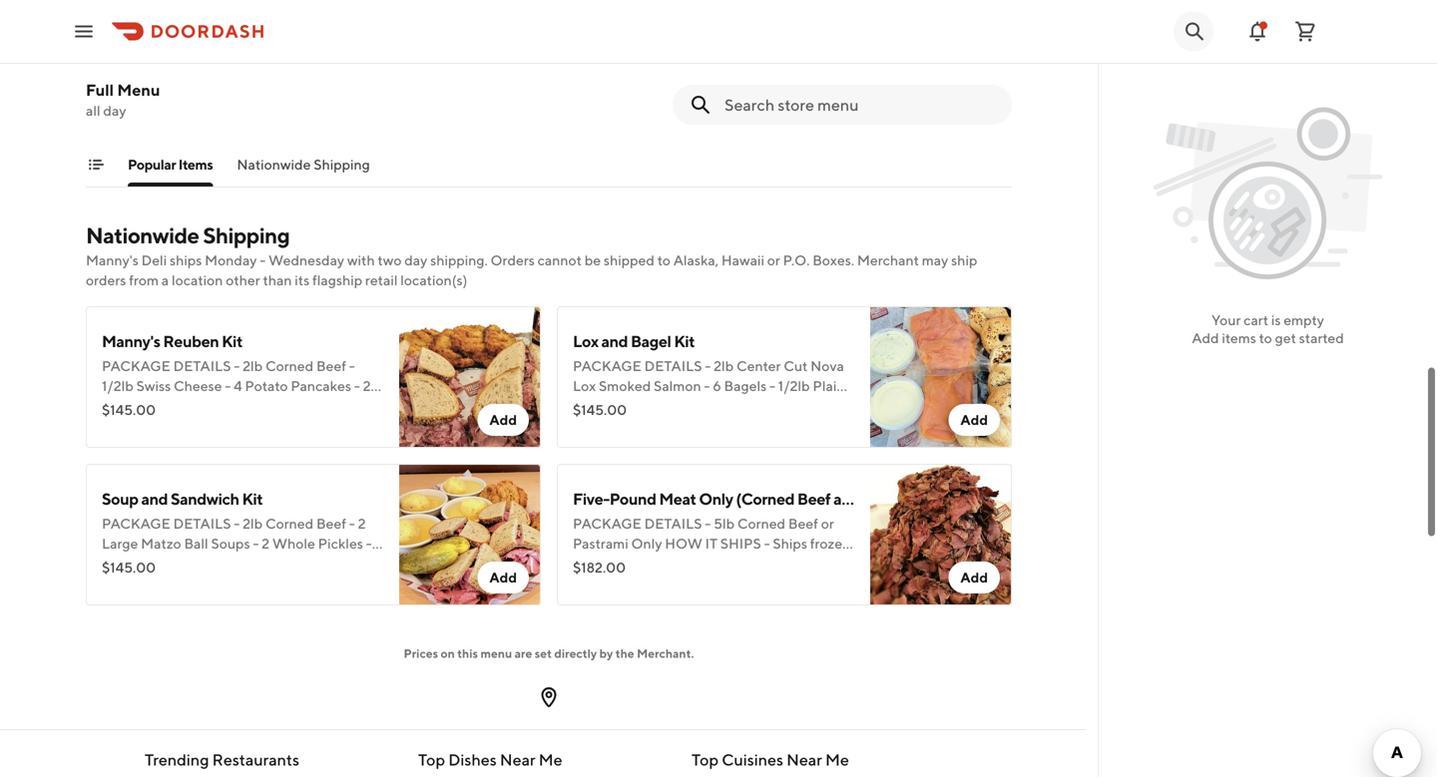 Task type: vqa. For each thing, say whether or not it's contained in the screenshot.
Ponchiks
no



Task type: describe. For each thing, give the bounding box(es) containing it.
restaurants
[[212, 751, 299, 770]]

popular
[[128, 156, 176, 173]]

is
[[1272, 312, 1281, 328]]

1 vertical spatial (corned
[[736, 490, 795, 509]]

1 vertical spatial five-pound meat only (corned beef and pastrami)
[[573, 490, 931, 509]]

add button for soup and sandwich kit
[[478, 562, 529, 594]]

1 horizontal spatial pound
[[610, 490, 657, 509]]

1 lox from the top
[[573, 48, 599, 67]]

empty
[[1284, 312, 1325, 328]]

wednesday
[[269, 252, 345, 269]]

nationwide for nationwide shipping
[[237, 156, 311, 173]]

full
[[86, 80, 114, 99]]

0 vertical spatial meat
[[188, 48, 225, 67]]

0 vertical spatial five-
[[102, 48, 139, 67]]

1 horizontal spatial five-pound meat only (corned beef and pastrami) image
[[871, 464, 1012, 606]]

all
[[86, 102, 100, 119]]

items
[[178, 156, 213, 173]]

sandwich
[[171, 490, 239, 509]]

are
[[515, 647, 532, 661]]

p.o.
[[783, 252, 810, 269]]

1 vertical spatial pastrami)
[[863, 490, 931, 509]]

0 horizontal spatial five-pound meat only (corned beef and pastrami)
[[102, 48, 459, 67]]

2 bagel from the top
[[631, 332, 671, 351]]

0 items, open order cart image
[[1294, 19, 1318, 43]]

me for top cuisines near me
[[826, 751, 850, 770]]

1 lox and bagel kit from the top
[[573, 48, 695, 67]]

ship
[[952, 252, 978, 269]]

boxes.
[[813, 252, 855, 269]]

to inside "your cart is empty add items to get started"
[[1260, 330, 1273, 346]]

menu
[[481, 647, 512, 661]]

add button for manny's reuben kit
[[478, 404, 529, 436]]

near for cuisines
[[787, 751, 823, 770]]

from
[[129, 272, 159, 289]]

0 vertical spatial pound
[[139, 48, 185, 67]]

directly
[[555, 647, 597, 661]]

trending
[[145, 751, 209, 770]]

dishes
[[449, 751, 497, 770]]

top for top cuisines near me
[[692, 751, 719, 770]]

$145.00 for manny's
[[102, 402, 156, 418]]

$145.00 for lox
[[573, 402, 627, 418]]

merchant inside nationwide shipping manny's deli ships monday - wednesday with two day shipping. orders cannot be shipped to alaska, hawaii or p.o. boxes. merchant may ship orders from a location other than its flagship retail location(s)
[[858, 252, 920, 269]]

-
[[260, 252, 266, 269]]

other
[[226, 272, 260, 289]]

popular items
[[128, 156, 213, 173]]

be
[[585, 252, 601, 269]]

add for manny's reuben kit
[[490, 412, 517, 428]]

this
[[457, 647, 478, 661]]

manny's reuben kit image
[[399, 307, 541, 448]]

add for lox and bagel kit
[[961, 412, 988, 428]]

top for top dishes near me
[[418, 751, 445, 770]]

notification bell image
[[1246, 19, 1270, 43]]

prices
[[404, 647, 438, 661]]

your cart is empty add items to get started
[[1192, 312, 1345, 346]]

0 vertical spatial five-pound meat only (corned beef and pastrami) image
[[399, 23, 541, 165]]

location(s)
[[401, 272, 468, 289]]

or
[[768, 252, 781, 269]]

on
[[441, 647, 455, 661]]

two
[[378, 252, 402, 269]]

top dishes near me
[[418, 751, 563, 770]]

location
[[172, 272, 223, 289]]

monday
[[205, 252, 257, 269]]

your
[[1212, 312, 1241, 328]]

set
[[535, 647, 552, 661]]

0 horizontal spatial (corned
[[265, 48, 324, 67]]

nationwide shipping manny's deli ships monday - wednesday with two day shipping. orders cannot be shipped to alaska, hawaii or p.o. boxes. merchant may ship orders from a location other than its flagship retail location(s)
[[86, 223, 978, 289]]

shipping.
[[430, 252, 488, 269]]

cannot
[[538, 252, 582, 269]]



Task type: locate. For each thing, give the bounding box(es) containing it.
items
[[1222, 330, 1257, 346]]

1 vertical spatial lox and bagel kit
[[573, 332, 695, 351]]

1 vertical spatial beef
[[798, 490, 831, 509]]

add button for five-pound meat only (corned beef and pastrami)
[[949, 562, 1000, 594]]

1 vertical spatial manny's
[[102, 332, 160, 351]]

top left the cuisines
[[692, 751, 719, 770]]

ships
[[170, 252, 202, 269]]

the
[[616, 647, 635, 661]]

near for dishes
[[500, 751, 536, 770]]

may
[[922, 252, 949, 269]]

0 horizontal spatial day
[[103, 102, 126, 119]]

0 vertical spatial (corned
[[265, 48, 324, 67]]

0 horizontal spatial merchant
[[637, 647, 691, 661]]

1 horizontal spatial shipping
[[314, 156, 370, 173]]

manny's left reuben
[[102, 332, 160, 351]]

soup and sandwich kit
[[102, 490, 263, 509]]

1 vertical spatial day
[[405, 252, 428, 269]]

only
[[228, 48, 262, 67], [699, 490, 733, 509]]

hawaii
[[722, 252, 765, 269]]

0 vertical spatial beef
[[326, 48, 360, 67]]

me for top dishes near me
[[539, 751, 563, 770]]

1 horizontal spatial to
[[1260, 330, 1273, 346]]

by
[[600, 647, 613, 661]]

1 top from the left
[[418, 751, 445, 770]]

0 vertical spatial shipping
[[314, 156, 370, 173]]

0 vertical spatial only
[[228, 48, 262, 67]]

open menu image
[[72, 19, 96, 43]]

beef
[[326, 48, 360, 67], [798, 490, 831, 509]]

to left get
[[1260, 330, 1273, 346]]

1 horizontal spatial pastrami)
[[863, 490, 931, 509]]

shipping
[[314, 156, 370, 173], [203, 223, 290, 249]]

nationwide up deli
[[86, 223, 199, 249]]

1 horizontal spatial five-
[[573, 490, 610, 509]]

me right the cuisines
[[826, 751, 850, 770]]

merchant right the
[[637, 647, 691, 661]]

add button for lox and bagel kit
[[949, 404, 1000, 436]]

0 horizontal spatial near
[[500, 751, 536, 770]]

shipping up with
[[314, 156, 370, 173]]

top left dishes
[[418, 751, 445, 770]]

0 vertical spatial day
[[103, 102, 126, 119]]

add
[[1192, 330, 1220, 346], [490, 412, 517, 428], [961, 412, 988, 428], [490, 570, 517, 586], [961, 570, 988, 586]]

started
[[1300, 330, 1345, 346]]

top
[[418, 751, 445, 770], [692, 751, 719, 770]]

alaska,
[[674, 252, 719, 269]]

nationwide
[[237, 156, 311, 173], [86, 223, 199, 249]]

five-pound meat only (corned beef and pastrami) image
[[399, 23, 541, 165], [871, 464, 1012, 606]]

1 horizontal spatial five-pound meat only (corned beef and pastrami)
[[573, 490, 931, 509]]

0 horizontal spatial nationwide
[[86, 223, 199, 249]]

1 me from the left
[[539, 751, 563, 770]]

cuisines
[[722, 751, 784, 770]]

$182.00
[[102, 118, 155, 135], [573, 560, 626, 576]]

1 horizontal spatial merchant
[[858, 252, 920, 269]]

$145.00 for soup
[[102, 560, 156, 576]]

$145.00
[[102, 402, 156, 418], [573, 402, 627, 418], [102, 560, 156, 576]]

1 horizontal spatial top
[[692, 751, 719, 770]]

menu
[[117, 80, 160, 99]]

shipping for nationwide shipping
[[314, 156, 370, 173]]

$182.00 down menu
[[102, 118, 155, 135]]

soup and sandwich kit image
[[399, 464, 541, 606]]

.
[[691, 647, 694, 661]]

1 horizontal spatial meat
[[659, 490, 696, 509]]

day right two
[[405, 252, 428, 269]]

0 vertical spatial $182.00
[[102, 118, 155, 135]]

day right the all
[[103, 102, 126, 119]]

pastrami)
[[392, 48, 459, 67], [863, 490, 931, 509]]

retail
[[365, 272, 398, 289]]

day inside full menu all day
[[103, 102, 126, 119]]

1 near from the left
[[500, 751, 536, 770]]

shipping inside nationwide shipping manny's deli ships monday - wednesday with two day shipping. orders cannot be shipped to alaska, hawaii or p.o. boxes. merchant may ship orders from a location other than its flagship retail location(s)
[[203, 223, 290, 249]]

full menu all day
[[86, 80, 160, 119]]

2 top from the left
[[692, 751, 719, 770]]

show menu categories image
[[88, 157, 104, 173]]

(corned
[[265, 48, 324, 67], [736, 490, 795, 509]]

1 vertical spatial five-
[[573, 490, 610, 509]]

five-pound meat only (corned beef and pastrami)
[[102, 48, 459, 67], [573, 490, 931, 509]]

0 horizontal spatial top
[[418, 751, 445, 770]]

meat
[[188, 48, 225, 67], [659, 490, 696, 509]]

manny's reuben kit
[[102, 332, 243, 351]]

1 vertical spatial meat
[[659, 490, 696, 509]]

reuben
[[163, 332, 219, 351]]

flagship
[[313, 272, 363, 289]]

1 horizontal spatial beef
[[798, 490, 831, 509]]

orders
[[491, 252, 535, 269]]

2 lox from the top
[[573, 332, 599, 351]]

its
[[295, 272, 310, 289]]

pound
[[139, 48, 185, 67], [610, 490, 657, 509]]

2 near from the left
[[787, 751, 823, 770]]

nationwide shipping button
[[237, 155, 370, 187]]

nationwide inside nationwide shipping manny's deli ships monday - wednesday with two day shipping. orders cannot be shipped to alaska, hawaii or p.o. boxes. merchant may ship orders from a location other than its flagship retail location(s)
[[86, 223, 199, 249]]

0 horizontal spatial five-pound meat only (corned beef and pastrami) image
[[399, 23, 541, 165]]

add for soup and sandwich kit
[[490, 570, 517, 586]]

1 horizontal spatial nationwide
[[237, 156, 311, 173]]

1 vertical spatial only
[[699, 490, 733, 509]]

0 vertical spatial manny's
[[86, 252, 139, 269]]

0 horizontal spatial shipping
[[203, 223, 290, 249]]

2 lox and bagel kit image from the top
[[871, 307, 1012, 448]]

0 vertical spatial pastrami)
[[392, 48, 459, 67]]

nationwide inside nationwide shipping button
[[237, 156, 311, 173]]

add for five-pound meat only (corned beef and pastrami)
[[961, 570, 988, 586]]

0 vertical spatial five-pound meat only (corned beef and pastrami)
[[102, 48, 459, 67]]

with
[[347, 252, 375, 269]]

0 horizontal spatial pound
[[139, 48, 185, 67]]

0 horizontal spatial $182.00
[[102, 118, 155, 135]]

Item Search search field
[[725, 94, 996, 116]]

manny's
[[86, 252, 139, 269], [102, 332, 160, 351]]

1 vertical spatial lox and bagel kit image
[[871, 307, 1012, 448]]

shipped
[[604, 252, 655, 269]]

1 lox and bagel kit image from the top
[[871, 23, 1012, 165]]

bagel
[[631, 48, 671, 67], [631, 332, 671, 351]]

lox and bagel kit
[[573, 48, 695, 67], [573, 332, 695, 351]]

to inside nationwide shipping manny's deli ships monday - wednesday with two day shipping. orders cannot be shipped to alaska, hawaii or p.o. boxes. merchant may ship orders from a location other than its flagship retail location(s)
[[658, 252, 671, 269]]

1 vertical spatial bagel
[[631, 332, 671, 351]]

cart
[[1244, 312, 1269, 328]]

0 vertical spatial lox and bagel kit image
[[871, 23, 1012, 165]]

1 vertical spatial shipping
[[203, 223, 290, 249]]

0 vertical spatial bagel
[[631, 48, 671, 67]]

lox and bagel kit image
[[871, 23, 1012, 165], [871, 307, 1012, 448]]

than
[[263, 272, 292, 289]]

top cuisines near me
[[692, 751, 850, 770]]

five-
[[102, 48, 139, 67], [573, 490, 610, 509]]

prices on this menu are set directly by the merchant .
[[404, 647, 694, 661]]

1 horizontal spatial day
[[405, 252, 428, 269]]

1 horizontal spatial (corned
[[736, 490, 795, 509]]

1 vertical spatial $182.00
[[573, 560, 626, 576]]

to
[[658, 252, 671, 269], [1260, 330, 1273, 346]]

nationwide for nationwide shipping manny's deli ships monday - wednesday with two day shipping. orders cannot be shipped to alaska, hawaii or p.o. boxes. merchant may ship orders from a location other than its flagship retail location(s)
[[86, 223, 199, 249]]

day
[[103, 102, 126, 119], [405, 252, 428, 269]]

orders
[[86, 272, 126, 289]]

near
[[500, 751, 536, 770], [787, 751, 823, 770]]

add inside "your cart is empty add items to get started"
[[1192, 330, 1220, 346]]

add button
[[478, 404, 529, 436], [949, 404, 1000, 436], [478, 562, 529, 594], [949, 562, 1000, 594]]

1 vertical spatial pound
[[610, 490, 657, 509]]

trending restaurants
[[145, 751, 299, 770]]

1 horizontal spatial only
[[699, 490, 733, 509]]

0 vertical spatial lox and bagel kit
[[573, 48, 695, 67]]

1 bagel from the top
[[631, 48, 671, 67]]

0 vertical spatial to
[[658, 252, 671, 269]]

merchant left may
[[858, 252, 920, 269]]

deli
[[141, 252, 167, 269]]

0 vertical spatial nationwide
[[237, 156, 311, 173]]

kit
[[674, 48, 695, 67], [222, 332, 243, 351], [674, 332, 695, 351], [242, 490, 263, 509]]

near right dishes
[[500, 751, 536, 770]]

$182.00 up by
[[573, 560, 626, 576]]

shipping inside button
[[314, 156, 370, 173]]

0 horizontal spatial five-
[[102, 48, 139, 67]]

shipping up monday
[[203, 223, 290, 249]]

0 horizontal spatial only
[[228, 48, 262, 67]]

0 horizontal spatial pastrami)
[[392, 48, 459, 67]]

1 vertical spatial merchant
[[637, 647, 691, 661]]

0 vertical spatial lox
[[573, 48, 599, 67]]

merchant
[[858, 252, 920, 269], [637, 647, 691, 661]]

1 horizontal spatial me
[[826, 751, 850, 770]]

2 lox and bagel kit from the top
[[573, 332, 695, 351]]

manny's inside nationwide shipping manny's deli ships monday - wednesday with two day shipping. orders cannot be shipped to alaska, hawaii or p.o. boxes. merchant may ship orders from a location other than its flagship retail location(s)
[[86, 252, 139, 269]]

manny's up orders
[[86, 252, 139, 269]]

day inside nationwide shipping manny's deli ships monday - wednesday with two day shipping. orders cannot be shipped to alaska, hawaii or p.o. boxes. merchant may ship orders from a location other than its flagship retail location(s)
[[405, 252, 428, 269]]

get
[[1276, 330, 1297, 346]]

0 horizontal spatial to
[[658, 252, 671, 269]]

shipping for nationwide shipping manny's deli ships monday - wednesday with two day shipping. orders cannot be shipped to alaska, hawaii or p.o. boxes. merchant may ship orders from a location other than its flagship retail location(s)
[[203, 223, 290, 249]]

0 horizontal spatial beef
[[326, 48, 360, 67]]

1 vertical spatial lox
[[573, 332, 599, 351]]

soup
[[102, 490, 138, 509]]

1 vertical spatial to
[[1260, 330, 1273, 346]]

1 horizontal spatial near
[[787, 751, 823, 770]]

nationwide shipping
[[237, 156, 370, 173]]

and
[[363, 48, 389, 67], [602, 48, 628, 67], [602, 332, 628, 351], [141, 490, 168, 509], [834, 490, 860, 509]]

0 horizontal spatial me
[[539, 751, 563, 770]]

1 vertical spatial five-pound meat only (corned beef and pastrami) image
[[871, 464, 1012, 606]]

a
[[162, 272, 169, 289]]

lox
[[573, 48, 599, 67], [573, 332, 599, 351]]

1 vertical spatial nationwide
[[86, 223, 199, 249]]

near right the cuisines
[[787, 751, 823, 770]]

0 vertical spatial merchant
[[858, 252, 920, 269]]

to left alaska,
[[658, 252, 671, 269]]

me
[[539, 751, 563, 770], [826, 751, 850, 770]]

2 me from the left
[[826, 751, 850, 770]]

1 horizontal spatial $182.00
[[573, 560, 626, 576]]

me right dishes
[[539, 751, 563, 770]]

0 horizontal spatial meat
[[188, 48, 225, 67]]

nationwide right items
[[237, 156, 311, 173]]



